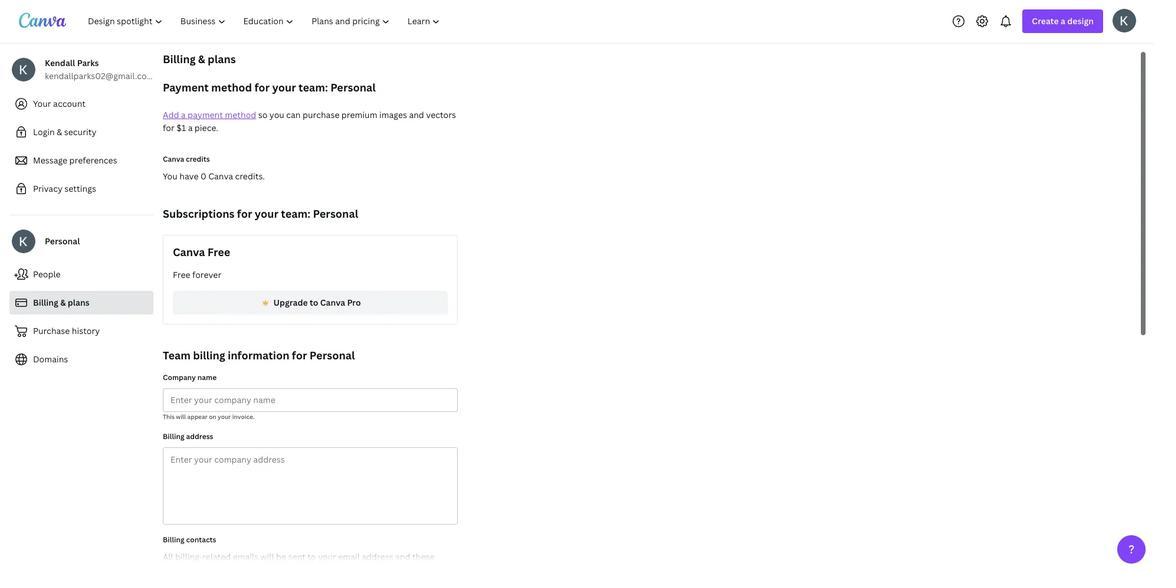 Task type: vqa. For each thing, say whether or not it's contained in the screenshot.
the rightmost 1
no



Task type: locate. For each thing, give the bounding box(es) containing it.
1 vertical spatial billing & plans
[[33, 297, 90, 308]]

payment
[[163, 80, 209, 94]]

1 horizontal spatial plans
[[208, 52, 236, 66]]

contacts up billing-
[[186, 535, 216, 545]]

people link
[[9, 263, 153, 286]]

kendall parks kendallparks02@gmail.com
[[45, 57, 154, 81]]

plans up payment
[[208, 52, 236, 66]]

billing down all
[[163, 564, 187, 573]]

1 horizontal spatial billing
[[193, 348, 225, 362]]

will right this
[[176, 413, 186, 421]]

will left the be
[[261, 551, 274, 563]]

& right login
[[57, 126, 62, 138]]

to right sent
[[308, 551, 316, 563]]

billing
[[193, 348, 225, 362], [163, 564, 187, 573]]

company
[[163, 372, 196, 382]]

billing-
[[175, 551, 203, 563]]

to
[[310, 297, 318, 308], [308, 551, 316, 563]]

0 vertical spatial to
[[310, 297, 318, 308]]

this
[[163, 413, 175, 421]]

to right "upgrade"
[[310, 297, 318, 308]]

2 vertical spatial &
[[60, 297, 66, 308]]

company name
[[163, 372, 217, 382]]

canva inside button
[[320, 297, 345, 308]]

for inside so you can purchase premium images and vectors for $1 a piece.
[[163, 122, 175, 133]]

0 horizontal spatial billing & plans
[[33, 297, 90, 308]]

you have 0 canva credits.
[[163, 171, 265, 182]]

0 vertical spatial plans
[[208, 52, 236, 66]]

0 vertical spatial and
[[409, 109, 424, 120]]

1 vertical spatial and
[[396, 551, 411, 563]]

can
[[286, 109, 301, 120]]

images
[[380, 109, 407, 120]]

billing inside billing & plans link
[[33, 297, 58, 308]]

1 horizontal spatial will
[[261, 551, 274, 563]]

domains
[[33, 354, 68, 365]]

& up payment
[[198, 52, 205, 66]]

canva up you
[[163, 154, 184, 164]]

&
[[198, 52, 205, 66], [57, 126, 62, 138], [60, 297, 66, 308]]

0 vertical spatial free
[[208, 245, 230, 259]]

billing down the people
[[33, 297, 58, 308]]

free forever
[[173, 269, 221, 280]]

preferences
[[69, 155, 117, 166]]

1 vertical spatial contacts
[[189, 564, 224, 573]]

so you can purchase premium images and vectors for $1 a piece.
[[163, 109, 456, 133]]

add
[[163, 109, 179, 120]]

1 horizontal spatial a
[[188, 122, 193, 133]]

a right add
[[181, 109, 186, 120]]

1 horizontal spatial billing & plans
[[163, 52, 236, 66]]

a left design
[[1061, 15, 1066, 27]]

so
[[258, 109, 268, 120]]

free
[[208, 245, 230, 259], [173, 269, 190, 280]]

premium
[[342, 109, 377, 120]]

billing address
[[163, 431, 213, 442]]

1 vertical spatial billing
[[163, 564, 187, 573]]

& up the purchase history
[[60, 297, 66, 308]]

0 vertical spatial address
[[186, 431, 213, 442]]

0 horizontal spatial billing
[[163, 564, 187, 573]]

0 vertical spatial billing & plans
[[163, 52, 236, 66]]

contacts inside all billing-related emails will be sent to your email address and these billing contacts
[[189, 564, 224, 573]]

payment
[[188, 109, 223, 120]]

1 horizontal spatial address
[[362, 551, 394, 563]]

and left these
[[396, 551, 411, 563]]

people
[[33, 269, 61, 280]]

billing & plans link
[[9, 291, 153, 315]]

Enter your company address text field
[[164, 448, 457, 524]]

canva
[[163, 154, 184, 164], [208, 171, 233, 182], [173, 245, 205, 259], [320, 297, 345, 308]]

0 horizontal spatial will
[[176, 413, 186, 421]]

1 vertical spatial &
[[57, 126, 62, 138]]

and
[[409, 109, 424, 120], [396, 551, 411, 563]]

privacy
[[33, 183, 62, 194]]

address
[[186, 431, 213, 442], [362, 551, 394, 563]]

a inside dropdown button
[[1061, 15, 1066, 27]]

0 vertical spatial method
[[211, 80, 252, 94]]

method left so
[[225, 109, 256, 120]]

personal
[[331, 80, 376, 94], [313, 207, 358, 221], [45, 236, 80, 247], [310, 348, 355, 362]]

a inside so you can purchase premium images and vectors for $1 a piece.
[[188, 122, 193, 133]]

& for billing & plans link
[[60, 297, 66, 308]]

credits
[[186, 154, 210, 164]]

billing & plans up the purchase history
[[33, 297, 90, 308]]

team:
[[299, 80, 328, 94], [281, 207, 311, 221]]

and inside so you can purchase premium images and vectors for $1 a piece.
[[409, 109, 424, 120]]

forever
[[192, 269, 221, 280]]

1 vertical spatial will
[[261, 551, 274, 563]]

0 horizontal spatial a
[[181, 109, 186, 120]]

method up add a payment method link
[[211, 80, 252, 94]]

2 horizontal spatial a
[[1061, 15, 1066, 27]]

for right information
[[292, 348, 307, 362]]

create
[[1033, 15, 1059, 27]]

address down appear
[[186, 431, 213, 442]]

0 horizontal spatial plans
[[68, 297, 90, 308]]

1 vertical spatial plans
[[68, 297, 90, 308]]

domains link
[[9, 348, 153, 371]]

contacts
[[186, 535, 216, 545], [189, 564, 224, 573]]

will
[[176, 413, 186, 421], [261, 551, 274, 563]]

0 vertical spatial billing
[[193, 348, 225, 362]]

1 vertical spatial free
[[173, 269, 190, 280]]

for up so
[[255, 80, 270, 94]]

a right $1
[[188, 122, 193, 133]]

1 vertical spatial to
[[308, 551, 316, 563]]

billing up all
[[163, 535, 185, 545]]

billing down this
[[163, 431, 185, 442]]

and right images at left top
[[409, 109, 424, 120]]

1 vertical spatial a
[[181, 109, 186, 120]]

& for login & security link
[[57, 126, 62, 138]]

contacts down related
[[189, 564, 224, 573]]

0 vertical spatial a
[[1061, 15, 1066, 27]]

for down credits.
[[237, 207, 252, 221]]

your inside all billing-related emails will be sent to your email address and these billing contacts
[[318, 551, 336, 563]]

these
[[413, 551, 435, 563]]

free up forever
[[208, 245, 230, 259]]

and inside all billing-related emails will be sent to your email address and these billing contacts
[[396, 551, 411, 563]]

your
[[272, 80, 296, 94], [255, 207, 279, 221], [218, 413, 231, 421], [318, 551, 336, 563]]

billing up name
[[193, 348, 225, 362]]

payment method for your team: personal
[[163, 80, 376, 94]]

address right email
[[362, 551, 394, 563]]

for
[[255, 80, 270, 94], [163, 122, 175, 133], [237, 207, 252, 221], [292, 348, 307, 362]]

kendall parks image
[[1113, 9, 1137, 32]]

free left forever
[[173, 269, 190, 280]]

0 horizontal spatial address
[[186, 431, 213, 442]]

2 vertical spatial a
[[188, 122, 193, 133]]

kendall
[[45, 57, 75, 68]]

canva left pro at the left bottom of page
[[320, 297, 345, 308]]

team billing information for personal
[[163, 348, 355, 362]]

1 horizontal spatial free
[[208, 245, 230, 259]]

billing
[[163, 52, 196, 66], [33, 297, 58, 308], [163, 431, 185, 442], [163, 535, 185, 545]]

parks
[[77, 57, 99, 68]]

a for payment
[[181, 109, 186, 120]]

this will appear on your invoice.
[[163, 413, 255, 421]]

billing & plans up payment
[[163, 52, 236, 66]]

history
[[72, 325, 100, 336]]

for left $1
[[163, 122, 175, 133]]

a
[[1061, 15, 1066, 27], [181, 109, 186, 120], [188, 122, 193, 133]]

1 vertical spatial address
[[362, 551, 394, 563]]

billing & plans
[[163, 52, 236, 66], [33, 297, 90, 308]]

email
[[338, 551, 360, 563]]

account
[[53, 98, 86, 109]]

upgrade
[[274, 297, 308, 308]]

your left email
[[318, 551, 336, 563]]

plans down 'people' link
[[68, 297, 90, 308]]

method
[[211, 80, 252, 94], [225, 109, 256, 120]]

purchase history link
[[9, 319, 153, 343]]

related
[[203, 551, 231, 563]]

plans
[[208, 52, 236, 66], [68, 297, 90, 308]]



Task type: describe. For each thing, give the bounding box(es) containing it.
team
[[163, 348, 191, 362]]

0 vertical spatial &
[[198, 52, 205, 66]]

have
[[180, 171, 199, 182]]

canva free
[[173, 245, 230, 259]]

you
[[270, 109, 284, 120]]

information
[[228, 348, 290, 362]]

address inside all billing-related emails will be sent to your email address and these billing contacts
[[362, 551, 394, 563]]

will inside all billing-related emails will be sent to your email address and these billing contacts
[[261, 551, 274, 563]]

settings
[[64, 183, 96, 194]]

message preferences
[[33, 155, 117, 166]]

appear
[[187, 413, 208, 421]]

privacy settings link
[[9, 177, 153, 201]]

purchase history
[[33, 325, 100, 336]]

create a design button
[[1023, 9, 1104, 33]]

your account
[[33, 98, 86, 109]]

your
[[33, 98, 51, 109]]

message
[[33, 155, 67, 166]]

your up you
[[272, 80, 296, 94]]

add a payment method
[[163, 109, 256, 120]]

emails
[[233, 551, 259, 563]]

0 vertical spatial team:
[[299, 80, 328, 94]]

$1
[[177, 122, 186, 133]]

top level navigation element
[[80, 9, 451, 33]]

purchase
[[303, 109, 340, 120]]

create a design
[[1033, 15, 1094, 27]]

security
[[64, 126, 96, 138]]

subscriptions
[[163, 207, 235, 221]]

pro
[[347, 297, 361, 308]]

a for design
[[1061, 15, 1066, 27]]

0 vertical spatial will
[[176, 413, 186, 421]]

billing inside all billing-related emails will be sent to your email address and these billing contacts
[[163, 564, 187, 573]]

invoice.
[[232, 413, 255, 421]]

Enter your company name text field
[[171, 389, 450, 411]]

1 vertical spatial method
[[225, 109, 256, 120]]

piece.
[[195, 122, 218, 133]]

your right on
[[218, 413, 231, 421]]

message preferences link
[[9, 149, 153, 172]]

canva right 0 at left top
[[208, 171, 233, 182]]

upgrade to canva pro
[[274, 297, 361, 308]]

your down credits.
[[255, 207, 279, 221]]

to inside all billing-related emails will be sent to your email address and these billing contacts
[[308, 551, 316, 563]]

upgrade to canva pro button
[[173, 291, 448, 315]]

design
[[1068, 15, 1094, 27]]

to inside upgrade to canva pro button
[[310, 297, 318, 308]]

privacy settings
[[33, 183, 96, 194]]

subscriptions for your team: personal
[[163, 207, 358, 221]]

canva up free forever
[[173, 245, 205, 259]]

your account link
[[9, 92, 153, 116]]

login & security
[[33, 126, 96, 138]]

canva credits
[[163, 154, 210, 164]]

purchase
[[33, 325, 70, 336]]

login
[[33, 126, 55, 138]]

0 horizontal spatial free
[[173, 269, 190, 280]]

vectors
[[426, 109, 456, 120]]

on
[[209, 413, 216, 421]]

sent
[[288, 551, 306, 563]]

name
[[198, 372, 217, 382]]

credits.
[[235, 171, 265, 182]]

login & security link
[[9, 120, 153, 144]]

add a payment method link
[[163, 109, 256, 120]]

you
[[163, 171, 178, 182]]

all
[[163, 551, 173, 563]]

1 vertical spatial team:
[[281, 207, 311, 221]]

all billing-related emails will be sent to your email address and these billing contacts
[[163, 551, 435, 573]]

kendallparks02@gmail.com
[[45, 70, 154, 81]]

billing up payment
[[163, 52, 196, 66]]

be
[[276, 551, 286, 563]]

billing contacts
[[163, 535, 216, 545]]

0 vertical spatial contacts
[[186, 535, 216, 545]]

0
[[201, 171, 206, 182]]



